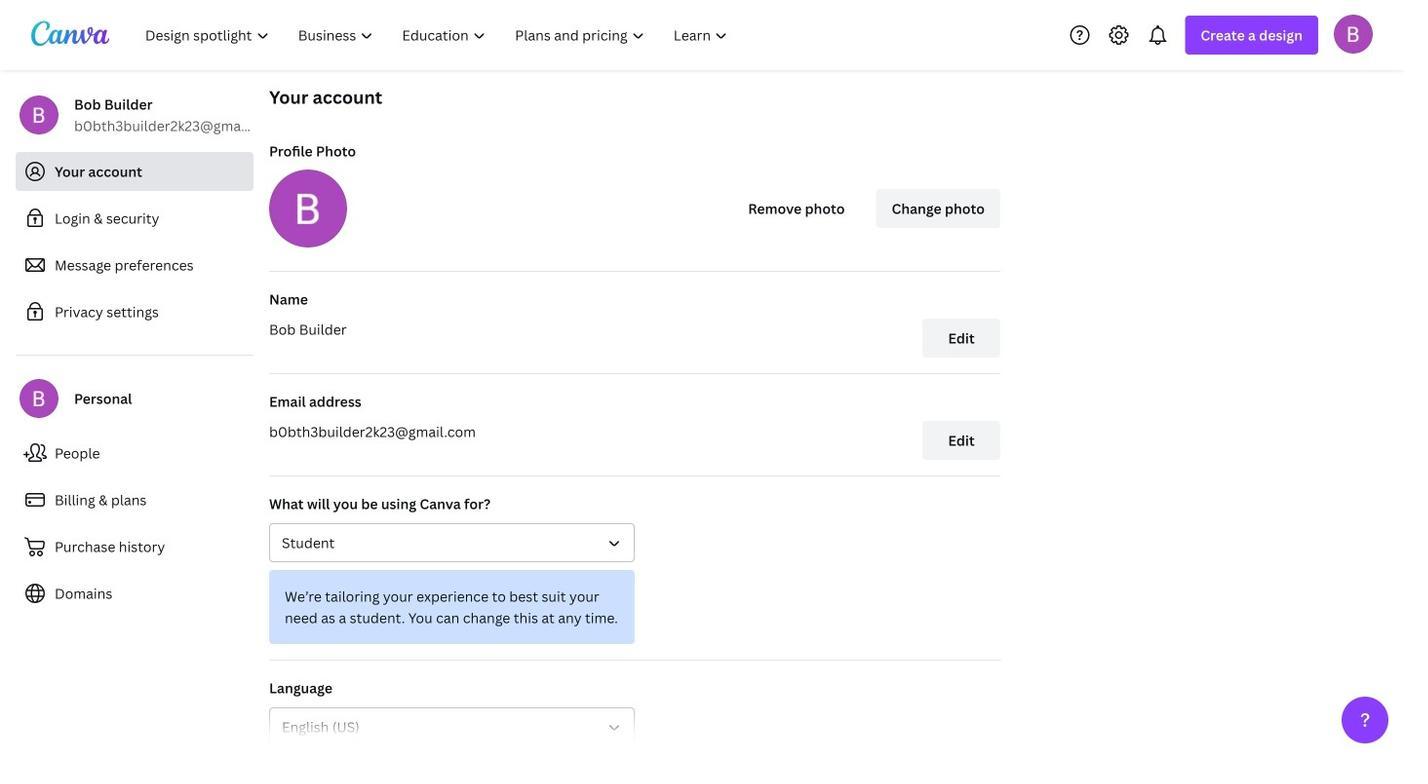 Task type: vqa. For each thing, say whether or not it's contained in the screenshot.
BOB BUILDER "image"
yes



Task type: describe. For each thing, give the bounding box(es) containing it.
Language: English (US) button
[[269, 708, 635, 747]]



Task type: locate. For each thing, give the bounding box(es) containing it.
top level navigation element
[[133, 16, 745, 55]]

None button
[[269, 524, 635, 563]]

bob builder image
[[1334, 14, 1373, 53]]



